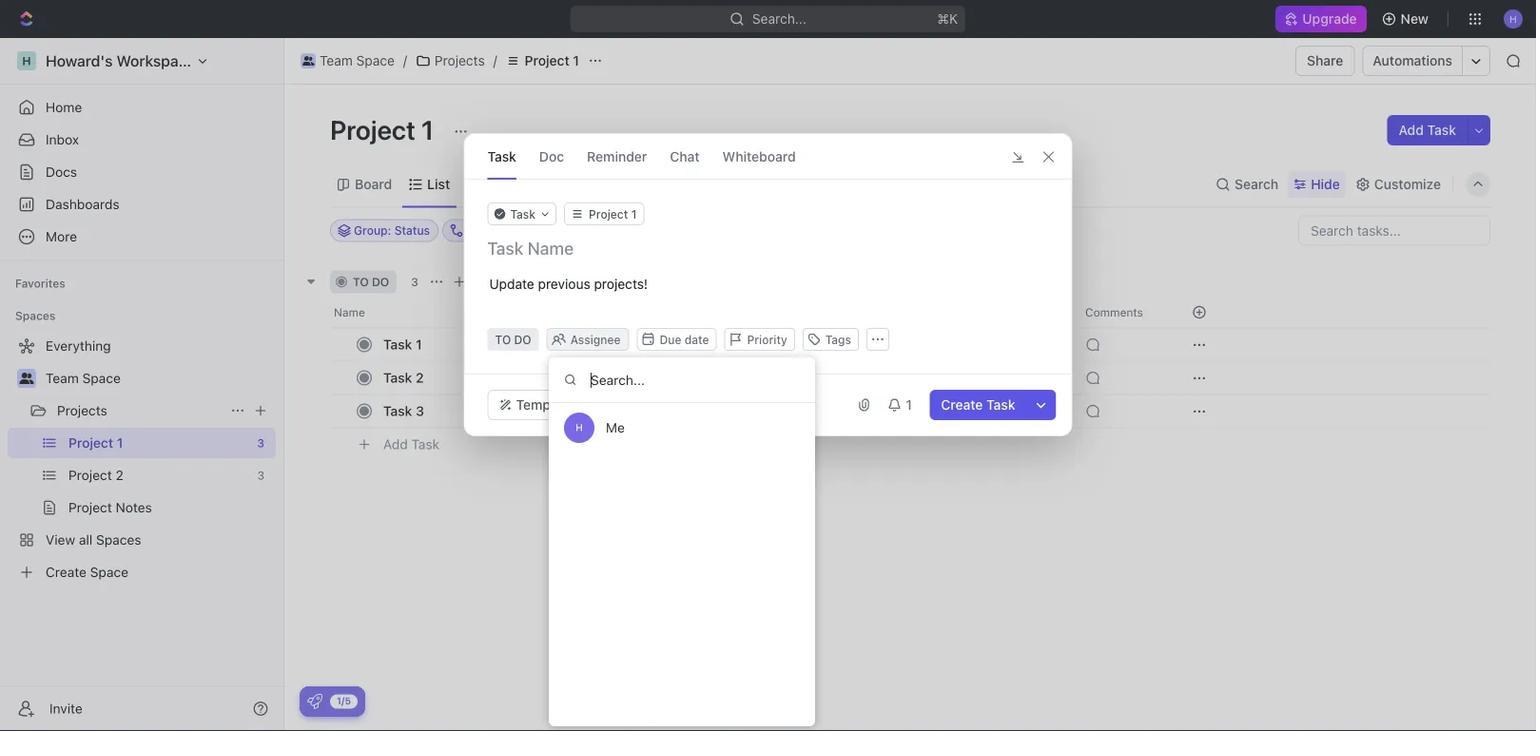 Task type: describe. For each thing, give the bounding box(es) containing it.
automations
[[1373, 53, 1453, 68]]

docs link
[[8, 157, 276, 187]]

home
[[46, 99, 82, 115]]

search button
[[1210, 171, 1284, 198]]

team space link inside the sidebar "navigation"
[[46, 363, 272, 394]]

0 vertical spatial project
[[525, 53, 570, 68]]

0 vertical spatial team space
[[320, 53, 395, 68]]

2 / from the left
[[493, 53, 497, 68]]

0 vertical spatial 3
[[411, 275, 418, 289]]

task up customize
[[1428, 122, 1456, 138]]

2
[[416, 370, 424, 386]]

dialog containing task
[[464, 133, 1073, 437]]

table link
[[643, 171, 681, 198]]

chat button
[[670, 134, 700, 179]]

0 horizontal spatial add task
[[383, 437, 440, 452]]

onboarding checklist button image
[[307, 694, 322, 710]]

2 vertical spatial add
[[383, 437, 408, 452]]

‎task 1 link
[[379, 331, 659, 359]]

me
[[606, 420, 625, 436]]

‎task 1
[[383, 337, 422, 352]]

chat
[[670, 148, 700, 164]]

task 3 link
[[379, 398, 659, 425]]

gantt link
[[573, 171, 612, 198]]

‎task for ‎task 1
[[383, 337, 412, 352]]

gantt
[[577, 176, 612, 192]]

home link
[[8, 92, 276, 123]]

update previous projects!
[[489, 276, 648, 292]]

reminder
[[587, 148, 647, 164]]

assignee button
[[549, 332, 627, 347]]

reminder button
[[587, 134, 647, 179]]

project 1 inside project 1 link
[[525, 53, 579, 68]]

task inside task 3 "link"
[[383, 403, 412, 419]]

1 / from the left
[[403, 53, 407, 68]]

upgrade
[[1303, 11, 1357, 27]]

task down task 3
[[411, 437, 440, 452]]

1 vertical spatial 1
[[421, 114, 434, 145]]

0 vertical spatial add
[[1399, 122, 1424, 138]]

1 inside project 1 link
[[573, 53, 579, 68]]

share button
[[1296, 46, 1355, 76]]

1 horizontal spatial projects
[[435, 53, 485, 68]]

board link
[[351, 171, 392, 198]]

table
[[647, 176, 681, 192]]

1 horizontal spatial team
[[320, 53, 353, 68]]

favorites
[[15, 277, 65, 290]]

task up calendar link
[[488, 148, 516, 164]]

sidebar navigation
[[0, 38, 284, 732]]

onboarding checklist button element
[[307, 694, 322, 710]]

1 horizontal spatial team space link
[[296, 49, 399, 72]]

invite
[[49, 701, 83, 717]]

doc button
[[539, 134, 564, 179]]

Task Name text field
[[488, 237, 1053, 260]]

task button
[[488, 134, 516, 179]]

team inside tree
[[46, 371, 79, 386]]

Search... text field
[[549, 358, 815, 403]]

whiteboard button
[[723, 134, 796, 179]]

0 vertical spatial add task
[[1399, 122, 1456, 138]]

1 vertical spatial add
[[471, 275, 493, 289]]

create task button
[[930, 390, 1027, 420]]

search...
[[752, 11, 807, 27]]

list link
[[424, 171, 450, 198]]

project 1 link
[[501, 49, 584, 72]]

space inside tree
[[82, 371, 121, 386]]



Task type: vqa. For each thing, say whether or not it's contained in the screenshot.
"Create Task" button
yes



Task type: locate. For each thing, give the bounding box(es) containing it.
share
[[1307, 53, 1344, 68]]

1 vertical spatial projects link
[[57, 396, 223, 426]]

0 vertical spatial team space link
[[296, 49, 399, 72]]

tree containing team space
[[8, 331, 276, 588]]

1 vertical spatial project 1
[[330, 114, 440, 145]]

add
[[1399, 122, 1424, 138], [471, 275, 493, 289], [383, 437, 408, 452]]

2 vertical spatial 1
[[416, 337, 422, 352]]

team space link
[[296, 49, 399, 72], [46, 363, 272, 394]]

tree
[[8, 331, 276, 588]]

projects inside the sidebar "navigation"
[[57, 403, 107, 419]]

3
[[411, 275, 418, 289], [416, 403, 424, 419]]

1 vertical spatial team
[[46, 371, 79, 386]]

do
[[372, 275, 389, 289]]

0 horizontal spatial team space link
[[46, 363, 272, 394]]

hide button
[[1288, 171, 1346, 198]]

add task
[[1399, 122, 1456, 138], [471, 275, 521, 289], [383, 437, 440, 452]]

Search tasks... text field
[[1299, 216, 1490, 245]]

0 vertical spatial projects link
[[411, 49, 490, 72]]

‎task up ‎task 2
[[383, 337, 412, 352]]

new button
[[1374, 4, 1440, 34]]

space
[[356, 53, 395, 68], [82, 371, 121, 386]]

0 vertical spatial projects
[[435, 53, 485, 68]]

team space
[[320, 53, 395, 68], [46, 371, 121, 386]]

team right user group image
[[46, 371, 79, 386]]

0 vertical spatial add task button
[[1387, 115, 1468, 146]]

task inside create task button
[[987, 397, 1016, 413]]

spaces
[[15, 309, 56, 322]]

1 horizontal spatial add
[[471, 275, 493, 289]]

0 horizontal spatial project
[[330, 114, 416, 145]]

space right user group image
[[82, 371, 121, 386]]

upgrade link
[[1276, 6, 1367, 32]]

1 horizontal spatial space
[[356, 53, 395, 68]]

3 inside "link"
[[416, 403, 424, 419]]

to do
[[353, 275, 389, 289]]

dashboards link
[[8, 189, 276, 220]]

team
[[320, 53, 353, 68], [46, 371, 79, 386]]

1 vertical spatial add task
[[471, 275, 521, 289]]

3 down 2
[[416, 403, 424, 419]]

board
[[355, 176, 392, 192]]

‎task 2 link
[[379, 364, 659, 392]]

1 horizontal spatial team space
[[320, 53, 395, 68]]

add task button down task 3
[[375, 433, 447, 456]]

hide
[[1311, 176, 1340, 192]]

calendar
[[485, 176, 542, 192]]

automations button
[[1364, 47, 1462, 75]]

0 horizontal spatial space
[[82, 371, 121, 386]]

search
[[1235, 176, 1279, 192]]

3 right do
[[411, 275, 418, 289]]

0 vertical spatial team
[[320, 53, 353, 68]]

1 vertical spatial add task button
[[448, 271, 529, 293]]

0 horizontal spatial add
[[383, 437, 408, 452]]

add task up ‎task 1 link
[[471, 275, 521, 289]]

docs
[[46, 164, 77, 180]]

task right the create
[[987, 397, 1016, 413]]

team space inside the sidebar "navigation"
[[46, 371, 121, 386]]

0 horizontal spatial project 1
[[330, 114, 440, 145]]

1 vertical spatial team space
[[46, 371, 121, 386]]

add up ‎task 1 link
[[471, 275, 493, 289]]

projects!
[[594, 276, 648, 292]]

task 3
[[383, 403, 424, 419]]

add task button up customize
[[1387, 115, 1468, 146]]

new
[[1401, 11, 1429, 27]]

add up customize
[[1399, 122, 1424, 138]]

task
[[1428, 122, 1456, 138], [488, 148, 516, 164], [496, 275, 521, 289], [987, 397, 1016, 413], [383, 403, 412, 419], [411, 437, 440, 452]]

user group image
[[20, 373, 34, 384]]

1 horizontal spatial add task
[[471, 275, 521, 289]]

2 vertical spatial add task
[[383, 437, 440, 452]]

‎task inside "link"
[[383, 370, 412, 386]]

inbox
[[46, 132, 79, 147]]

task left the previous
[[496, 275, 521, 289]]

0 horizontal spatial projects
[[57, 403, 107, 419]]

add task down task 3
[[383, 437, 440, 452]]

assignee
[[570, 333, 621, 346]]

1 vertical spatial team space link
[[46, 363, 272, 394]]

team right user group icon
[[320, 53, 353, 68]]

inbox link
[[8, 125, 276, 155]]

0 vertical spatial project 1
[[525, 53, 579, 68]]

1
[[573, 53, 579, 68], [421, 114, 434, 145], [416, 337, 422, 352]]

‎task
[[383, 337, 412, 352], [383, 370, 412, 386]]

0 horizontal spatial /
[[403, 53, 407, 68]]

calendar link
[[482, 171, 542, 198]]

projects link inside tree
[[57, 396, 223, 426]]

create task
[[941, 397, 1016, 413]]

doc
[[539, 148, 564, 164]]

/
[[403, 53, 407, 68], [493, 53, 497, 68]]

⌘k
[[938, 11, 958, 27]]

update
[[489, 276, 534, 292]]

add task button
[[1387, 115, 1468, 146], [448, 271, 529, 293], [375, 433, 447, 456]]

tree inside the sidebar "navigation"
[[8, 331, 276, 588]]

projects
[[435, 53, 485, 68], [57, 403, 107, 419]]

1 vertical spatial ‎task
[[383, 370, 412, 386]]

favorites button
[[8, 272, 73, 295]]

1 vertical spatial space
[[82, 371, 121, 386]]

to
[[353, 275, 369, 289]]

1 horizontal spatial projects link
[[411, 49, 490, 72]]

1 ‎task from the top
[[383, 337, 412, 352]]

project 1
[[525, 53, 579, 68], [330, 114, 440, 145]]

0 horizontal spatial team
[[46, 371, 79, 386]]

add task up customize
[[1399, 122, 1456, 138]]

1 horizontal spatial project
[[525, 53, 570, 68]]

add task button up ‎task 1 link
[[448, 271, 529, 293]]

‎task 2
[[383, 370, 424, 386]]

1 vertical spatial project
[[330, 114, 416, 145]]

1 vertical spatial 3
[[416, 403, 424, 419]]

‎task for ‎task 2
[[383, 370, 412, 386]]

‎task left 2
[[383, 370, 412, 386]]

team space right user group image
[[46, 371, 121, 386]]

1 inside ‎task 1 link
[[416, 337, 422, 352]]

dialog
[[464, 133, 1073, 437]]

2 horizontal spatial add task
[[1399, 122, 1456, 138]]

projects link
[[411, 49, 490, 72], [57, 396, 223, 426]]

0 horizontal spatial projects link
[[57, 396, 223, 426]]

0 vertical spatial ‎task
[[383, 337, 412, 352]]

whiteboard
[[723, 148, 796, 164]]

user group image
[[302, 56, 314, 66]]

task down ‎task 2
[[383, 403, 412, 419]]

dashboards
[[46, 196, 119, 212]]

0 vertical spatial space
[[356, 53, 395, 68]]

2 horizontal spatial add
[[1399, 122, 1424, 138]]

1 horizontal spatial /
[[493, 53, 497, 68]]

space right user group icon
[[356, 53, 395, 68]]

create
[[941, 397, 983, 413]]

h
[[576, 422, 583, 433]]

1/5
[[337, 696, 351, 707]]

add down task 3
[[383, 437, 408, 452]]

project
[[525, 53, 570, 68], [330, 114, 416, 145]]

1 vertical spatial projects
[[57, 403, 107, 419]]

team space right user group icon
[[320, 53, 395, 68]]

list
[[427, 176, 450, 192]]

2 ‎task from the top
[[383, 370, 412, 386]]

0 vertical spatial 1
[[573, 53, 579, 68]]

0 horizontal spatial team space
[[46, 371, 121, 386]]

2 vertical spatial add task button
[[375, 433, 447, 456]]

customize button
[[1350, 171, 1447, 198]]

previous
[[538, 276, 590, 292]]

customize
[[1374, 176, 1441, 192]]

1 horizontal spatial project 1
[[525, 53, 579, 68]]



